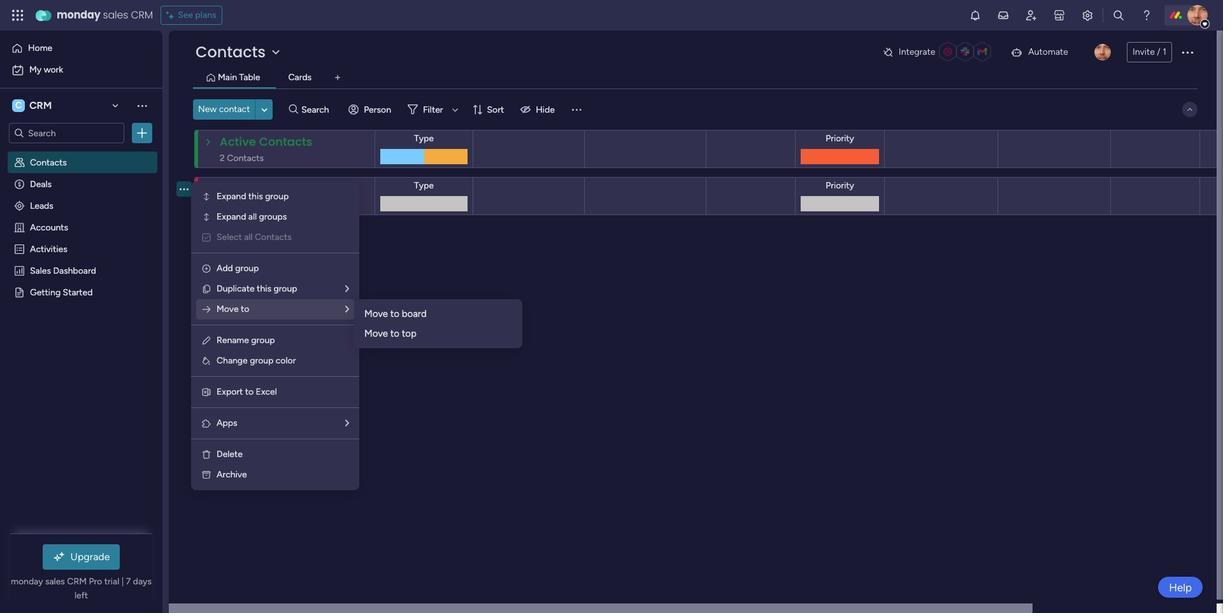 Task type: vqa. For each thing, say whether or not it's contained in the screenshot.
Home
yes



Task type: describe. For each thing, give the bounding box(es) containing it.
delete
[[217, 449, 243, 460]]

monday for monday sales crm
[[57, 8, 100, 22]]

add new group
[[218, 234, 279, 245]]

emails settings image
[[1082, 9, 1094, 22]]

export
[[217, 387, 243, 398]]

hide button
[[516, 99, 563, 120]]

expand this group
[[217, 191, 289, 202]]

filter
[[423, 104, 443, 115]]

sales dashboard
[[30, 265, 96, 276]]

accounts
[[30, 222, 68, 233]]

1
[[1163, 47, 1167, 57]]

expand this group image
[[201, 192, 212, 202]]

active contacts
[[220, 134, 313, 150]]

monday sales crm
[[57, 8, 153, 22]]

filter button
[[403, 99, 463, 120]]

change
[[217, 356, 248, 367]]

leads
[[30, 200, 53, 211]]

Search field
[[298, 101, 337, 119]]

help button
[[1159, 578, 1203, 599]]

days
[[133, 577, 152, 588]]

my
[[29, 64, 42, 75]]

active
[[220, 134, 256, 150]]

person
[[364, 104, 391, 115]]

getting
[[30, 287, 61, 298]]

monday sales crm pro trial |
[[11, 577, 126, 588]]

expand for expand all groups
[[217, 212, 246, 222]]

contacts inside select all contacts menu item
[[255, 232, 292, 243]]

public board image
[[13, 286, 25, 298]]

new
[[198, 104, 217, 115]]

sales
[[30, 265, 51, 276]]

sort
[[487, 104, 504, 115]]

7 days left
[[75, 577, 152, 602]]

new contact button
[[193, 99, 255, 120]]

1 horizontal spatial james peterson image
[[1188, 5, 1209, 25]]

main
[[218, 72, 237, 83]]

monday for monday sales crm pro trial |
[[11, 577, 43, 588]]

2 priority from the top
[[826, 180, 855, 191]]

workspace selection element
[[12, 98, 54, 113]]

upgrade
[[70, 551, 110, 563]]

see plans
[[178, 10, 216, 20]]

add group image
[[201, 264, 212, 274]]

c
[[15, 100, 22, 111]]

dashboard
[[53, 265, 96, 276]]

menu image
[[570, 103, 583, 116]]

list arrow image
[[345, 305, 349, 314]]

person button
[[344, 99, 399, 120]]

public dashboard image
[[13, 265, 25, 277]]

table
[[239, 72, 260, 83]]

workspace image
[[12, 99, 25, 113]]

expand for expand this group
[[217, 191, 246, 202]]

Active Contacts field
[[217, 134, 316, 150]]

this for duplicate
[[257, 284, 272, 294]]

started
[[63, 287, 93, 298]]

contacts button
[[193, 41, 286, 62]]

invite / 1 button
[[1128, 42, 1173, 62]]

/
[[1158, 47, 1161, 57]]

group inside add new group button
[[256, 234, 279, 245]]

notifications image
[[970, 9, 982, 22]]

update feed image
[[998, 9, 1010, 22]]

archive image
[[201, 470, 212, 481]]

duplicate this group
[[217, 284, 297, 294]]

new contact
[[198, 104, 250, 115]]

move to image
[[201, 305, 212, 315]]

trial
[[104, 577, 119, 588]]

inactive
[[220, 181, 267, 197]]

move to board
[[365, 309, 427, 320]]

to for move to board
[[391, 309, 400, 320]]

list box containing contacts
[[0, 149, 163, 475]]

deals
[[30, 178, 52, 189]]

contacts inside list box
[[30, 157, 67, 168]]

automate button
[[1006, 42, 1074, 62]]

move to
[[217, 304, 249, 315]]

activities
[[30, 243, 67, 254]]

help
[[1170, 582, 1193, 594]]

export to excel
[[217, 387, 277, 398]]

angle down image
[[261, 105, 268, 114]]

home link
[[8, 38, 155, 59]]

invite / 1
[[1133, 47, 1167, 57]]

contacts inside 'active contacts' field
[[259, 134, 313, 150]]

crm for monday sales crm
[[131, 8, 153, 22]]

pro
[[89, 577, 102, 588]]

add view image
[[335, 73, 341, 83]]

1 type field from the top
[[411, 132, 437, 146]]

contacts inside inactive contacts 'field'
[[270, 181, 323, 197]]

crm for monday sales crm pro trial |
[[67, 577, 87, 588]]

select all contacts
[[217, 232, 292, 243]]

upgrade button
[[42, 545, 120, 570]]

export to excel image
[[201, 388, 212, 398]]



Task type: locate. For each thing, give the bounding box(es) containing it.
to
[[241, 304, 249, 315], [391, 309, 400, 320], [391, 328, 400, 339], [245, 387, 254, 398]]

expand all groups
[[217, 212, 287, 222]]

contact
[[219, 104, 250, 115]]

new
[[237, 234, 253, 245]]

0 vertical spatial this
[[248, 191, 263, 202]]

add inside button
[[218, 234, 234, 245]]

move down move to board
[[365, 328, 388, 339]]

menu containing expand this group
[[191, 182, 360, 491]]

top
[[402, 328, 417, 339]]

2 vertical spatial crm
[[67, 577, 87, 588]]

invite members image
[[1026, 9, 1038, 22]]

contacts up 'groups'
[[270, 181, 323, 197]]

change group color
[[217, 356, 296, 367]]

priority
[[826, 133, 855, 144], [826, 180, 855, 191]]

0 vertical spatial add
[[218, 234, 234, 245]]

apps image
[[201, 419, 212, 429]]

contacts up deals at the top of the page
[[30, 157, 67, 168]]

group
[[265, 191, 289, 202], [256, 234, 279, 245], [235, 263, 259, 274], [274, 284, 297, 294], [251, 335, 275, 346], [250, 356, 274, 367]]

1 vertical spatial crm
[[29, 99, 52, 112]]

0 vertical spatial sales
[[103, 8, 128, 22]]

2 list arrow image from the top
[[345, 419, 349, 428]]

1 type from the top
[[414, 133, 434, 144]]

add for add new group
[[218, 234, 234, 245]]

this right duplicate
[[257, 284, 272, 294]]

0 horizontal spatial monday
[[11, 577, 43, 588]]

options image
[[136, 127, 149, 140]]

Search in workspace field
[[27, 126, 106, 141]]

1 priority from the top
[[826, 133, 855, 144]]

monday
[[57, 8, 100, 22], [11, 577, 43, 588]]

1 vertical spatial monday
[[11, 577, 43, 588]]

0 vertical spatial james peterson image
[[1188, 5, 1209, 25]]

move for move to board
[[365, 309, 388, 320]]

sales for monday sales crm pro trial |
[[45, 577, 65, 588]]

apps
[[217, 418, 237, 429]]

0 vertical spatial expand
[[217, 191, 246, 202]]

duplicate this group image
[[201, 284, 212, 294]]

1 vertical spatial james peterson image
[[1095, 44, 1112, 61]]

main table button
[[215, 71, 264, 85]]

select
[[217, 232, 242, 243]]

Type field
[[411, 132, 437, 146], [411, 179, 437, 193]]

select product image
[[11, 9, 24, 22]]

v2 search image
[[289, 102, 298, 117]]

7
[[126, 577, 131, 588]]

1 vertical spatial priority
[[826, 180, 855, 191]]

1 vertical spatial list arrow image
[[345, 419, 349, 428]]

all for select
[[244, 232, 253, 243]]

add new group button
[[194, 229, 285, 250]]

list arrow image
[[345, 285, 349, 294], [345, 419, 349, 428]]

move up move to top
[[365, 309, 388, 320]]

|
[[122, 577, 124, 588]]

2 priority field from the top
[[823, 179, 858, 193]]

all right select
[[244, 232, 253, 243]]

0 vertical spatial type field
[[411, 132, 437, 146]]

james peterson image up options icon
[[1188, 5, 1209, 25]]

james peterson image
[[1188, 5, 1209, 25], [1095, 44, 1112, 61]]

1 vertical spatial priority field
[[823, 179, 858, 193]]

expand
[[217, 191, 246, 202], [217, 212, 246, 222]]

select all contacts menu item
[[201, 230, 349, 245]]

group left color
[[250, 356, 274, 367]]

list arrow image for duplicate this group
[[345, 285, 349, 294]]

select all contacts image
[[201, 233, 212, 243]]

1 horizontal spatial crm
[[67, 577, 87, 588]]

0 horizontal spatial james peterson image
[[1095, 44, 1112, 61]]

0 vertical spatial priority
[[826, 133, 855, 144]]

this for expand
[[248, 191, 263, 202]]

main table
[[218, 72, 260, 83]]

home
[[28, 43, 52, 54]]

0 vertical spatial monday
[[57, 8, 100, 22]]

my work option
[[8, 60, 155, 80]]

integrate
[[899, 47, 936, 57]]

this up expand all groups
[[248, 191, 263, 202]]

see
[[178, 10, 193, 20]]

contacts up main
[[196, 41, 266, 62]]

crm left see
[[131, 8, 153, 22]]

hide
[[536, 104, 555, 115]]

color
[[276, 356, 296, 367]]

1 vertical spatial expand
[[217, 212, 246, 222]]

0 horizontal spatial crm
[[29, 99, 52, 112]]

duplicate
[[217, 284, 255, 294]]

crm inside workspace selection element
[[29, 99, 52, 112]]

to down duplicate
[[241, 304, 249, 315]]

all for expand
[[248, 212, 257, 222]]

type
[[414, 133, 434, 144], [414, 180, 434, 191]]

crm up left on the left bottom of the page
[[67, 577, 87, 588]]

add for add group
[[217, 263, 233, 274]]

move for move to
[[217, 304, 239, 315]]

excel
[[256, 387, 277, 398]]

0 horizontal spatial sales
[[45, 577, 65, 588]]

group up duplicate this group at the top
[[235, 263, 259, 274]]

move for move to top
[[365, 328, 388, 339]]

add right add group icon
[[217, 263, 233, 274]]

2 type from the top
[[414, 180, 434, 191]]

contacts down 'groups'
[[255, 232, 292, 243]]

expand up select
[[217, 212, 246, 222]]

1 list arrow image from the top
[[345, 285, 349, 294]]

option
[[0, 151, 163, 153]]

change group color image
[[201, 356, 212, 367]]

to left 'excel'
[[245, 387, 254, 398]]

rename
[[217, 335, 249, 346]]

move right move to "image"
[[217, 304, 239, 315]]

tab
[[328, 68, 348, 88]]

monday down upgrade button on the left bottom
[[11, 577, 43, 588]]

group right new
[[256, 234, 279, 245]]

1 horizontal spatial sales
[[103, 8, 128, 22]]

to left the board
[[391, 309, 400, 320]]

to for export to excel
[[245, 387, 254, 398]]

groups
[[259, 212, 287, 222]]

options image
[[1181, 45, 1196, 60]]

monday up home 'option'
[[57, 8, 100, 22]]

board
[[402, 309, 427, 320]]

automate
[[1029, 47, 1069, 57]]

2 expand from the top
[[217, 212, 246, 222]]

crm
[[131, 8, 153, 22], [29, 99, 52, 112], [67, 577, 87, 588]]

0 vertical spatial priority field
[[823, 132, 858, 146]]

to for move to top
[[391, 328, 400, 339]]

menu
[[191, 182, 360, 491]]

invite
[[1133, 47, 1156, 57]]

collapse image
[[1186, 105, 1196, 115]]

rename group image
[[201, 336, 212, 346]]

1 priority field from the top
[[823, 132, 858, 146]]

list box
[[0, 149, 163, 475]]

this
[[248, 191, 263, 202], [257, 284, 272, 294]]

0 vertical spatial crm
[[131, 8, 153, 22]]

help image
[[1141, 9, 1154, 22]]

james peterson image left invite
[[1095, 44, 1112, 61]]

workspace options image
[[136, 99, 149, 112]]

1 horizontal spatial monday
[[57, 8, 100, 22]]

0 vertical spatial all
[[248, 212, 257, 222]]

group up change group color
[[251, 335, 275, 346]]

inactive contacts
[[220, 181, 323, 197]]

Priority field
[[823, 132, 858, 146], [823, 179, 858, 193]]

monday marketplace image
[[1054, 9, 1066, 22]]

cards
[[288, 72, 312, 83]]

all inside menu item
[[244, 232, 253, 243]]

all left 'groups'
[[248, 212, 257, 222]]

1 expand from the top
[[217, 191, 246, 202]]

tab list containing main table
[[193, 68, 1198, 89]]

integrate button
[[878, 39, 1001, 66]]

add left new
[[218, 234, 234, 245]]

sales
[[103, 8, 128, 22], [45, 577, 65, 588]]

rename group
[[217, 335, 275, 346]]

list arrow image for apps
[[345, 419, 349, 428]]

1 vertical spatial type
[[414, 180, 434, 191]]

see plans button
[[161, 6, 222, 25]]

expand all groups image
[[201, 212, 212, 222]]

my work link
[[8, 60, 155, 80]]

sales down upgrade button on the left bottom
[[45, 577, 65, 588]]

1 vertical spatial sales
[[45, 577, 65, 588]]

0 vertical spatial list arrow image
[[345, 285, 349, 294]]

archive
[[217, 470, 247, 481]]

contacts
[[196, 41, 266, 62], [259, 134, 313, 150], [30, 157, 67, 168], [270, 181, 323, 197], [255, 232, 292, 243]]

group up 'groups'
[[265, 191, 289, 202]]

2 horizontal spatial crm
[[131, 8, 153, 22]]

2 type field from the top
[[411, 179, 437, 193]]

move to top
[[365, 328, 417, 339]]

sort button
[[467, 99, 512, 120]]

sales for monday sales crm
[[103, 8, 128, 22]]

my work
[[29, 64, 63, 75]]

cards button
[[285, 71, 315, 85]]

home option
[[8, 38, 155, 59]]

group right duplicate
[[274, 284, 297, 294]]

to for move to
[[241, 304, 249, 315]]

0 vertical spatial type
[[414, 133, 434, 144]]

1 vertical spatial add
[[217, 263, 233, 274]]

1 vertical spatial all
[[244, 232, 253, 243]]

move
[[217, 304, 239, 315], [365, 309, 388, 320], [365, 328, 388, 339]]

getting started
[[30, 287, 93, 298]]

to left top
[[391, 328, 400, 339]]

work
[[44, 64, 63, 75]]

plans
[[195, 10, 216, 20]]

1 vertical spatial this
[[257, 284, 272, 294]]

add group
[[217, 263, 259, 274]]

expand right expand this group image
[[217, 191, 246, 202]]

Inactive Contacts field
[[217, 181, 326, 198]]

all
[[248, 212, 257, 222], [244, 232, 253, 243]]

arrow down image
[[448, 102, 463, 117]]

crm right workspace image
[[29, 99, 52, 112]]

contacts down v2 search image
[[259, 134, 313, 150]]

1 vertical spatial type field
[[411, 179, 437, 193]]

search everything image
[[1113, 9, 1126, 22]]

delete image
[[201, 450, 212, 460]]

sales up home 'option'
[[103, 8, 128, 22]]

tab list
[[193, 68, 1198, 89]]

left
[[75, 591, 88, 602]]



